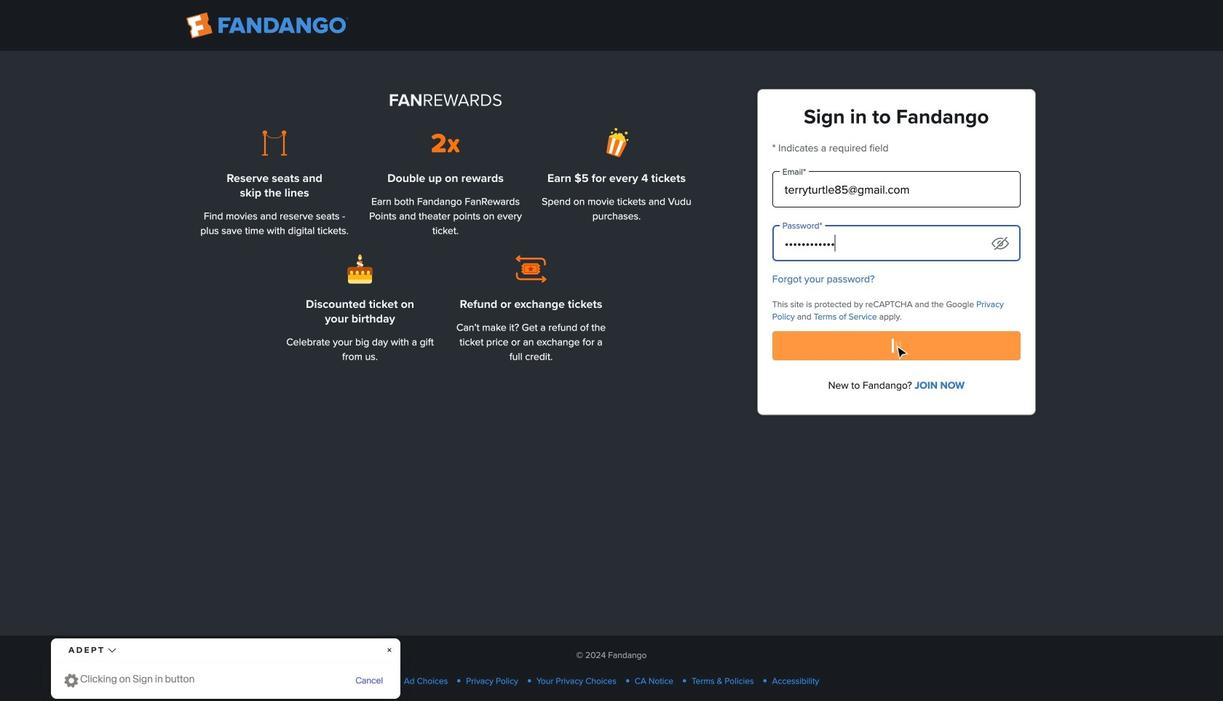 Task type: describe. For each thing, give the bounding box(es) containing it.
password hide image
[[992, 237, 1009, 250]]



Task type: vqa. For each thing, say whether or not it's contained in the screenshot.
OPENS in the AMC Scream Unseen 1/29/2024 Opens Today
no



Task type: locate. For each thing, give the bounding box(es) containing it.
  password field
[[773, 225, 1021, 262]]

None submit
[[773, 331, 1021, 361]]

  text field
[[773, 171, 1021, 208]]

fandango home image
[[186, 12, 348, 39]]



